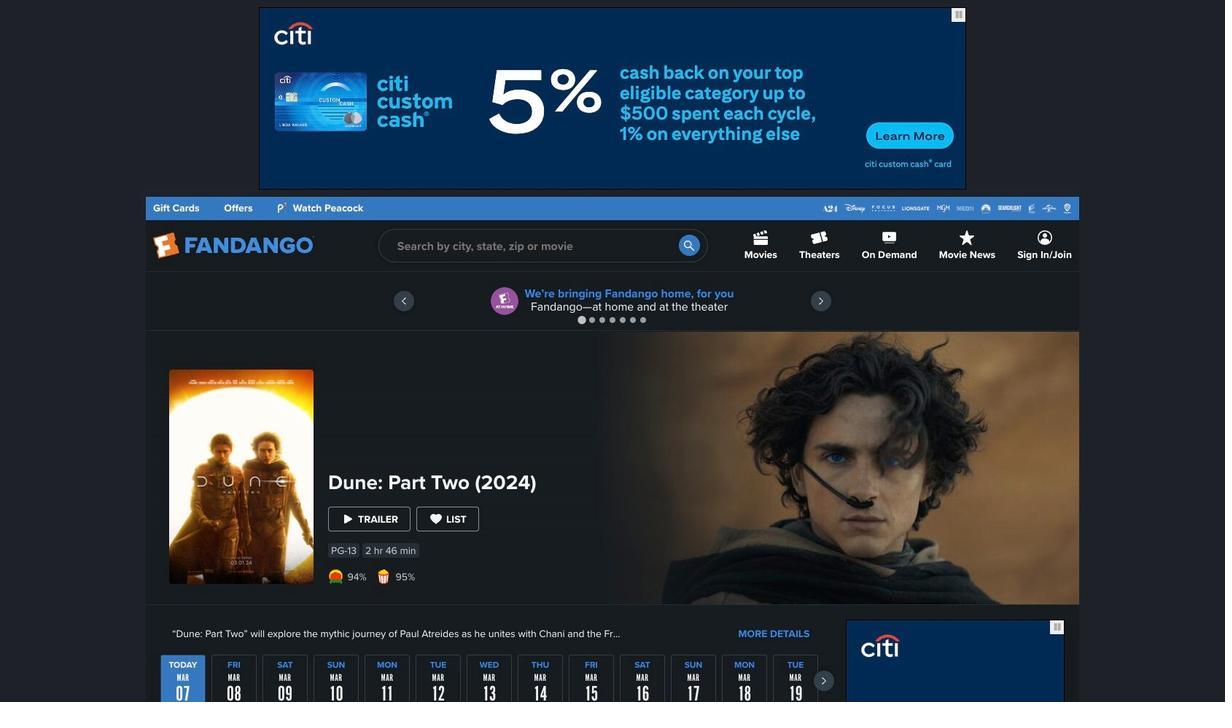 Task type: vqa. For each thing, say whether or not it's contained in the screenshot.
Argylle (2024) Image
no



Task type: describe. For each thing, give the bounding box(es) containing it.
1 of 15 group
[[160, 655, 206, 702]]

1 flat image from the left
[[328, 570, 343, 584]]

1 vertical spatial region
[[160, 655, 834, 702]]

movie summary element
[[146, 332, 1079, 702]]

select a slide to show tab list
[[146, 314, 1079, 325]]

0 vertical spatial advertisement element
[[259, 7, 966, 190]]

0 vertical spatial region
[[146, 272, 1079, 330]]

advertisement element inside "movie summary" element
[[846, 620, 1065, 702]]

2 flat image from the left
[[376, 570, 391, 584]]



Task type: locate. For each thing, give the bounding box(es) containing it.
Search by city, state, zip or movie text field
[[378, 229, 708, 263]]

region
[[146, 272, 1079, 330], [160, 655, 834, 702]]

offer icon image
[[491, 287, 519, 315]]

1 vertical spatial advertisement element
[[846, 620, 1065, 702]]

flat image
[[328, 570, 343, 584], [376, 570, 391, 584]]

dune: part two (2024) movie poster image
[[169, 370, 314, 584]]

advertisement element
[[259, 7, 966, 190], [846, 620, 1065, 702]]

1 horizontal spatial flat image
[[376, 570, 391, 584]]

0 horizontal spatial flat image
[[328, 570, 343, 584]]

None search field
[[378, 229, 708, 263]]



